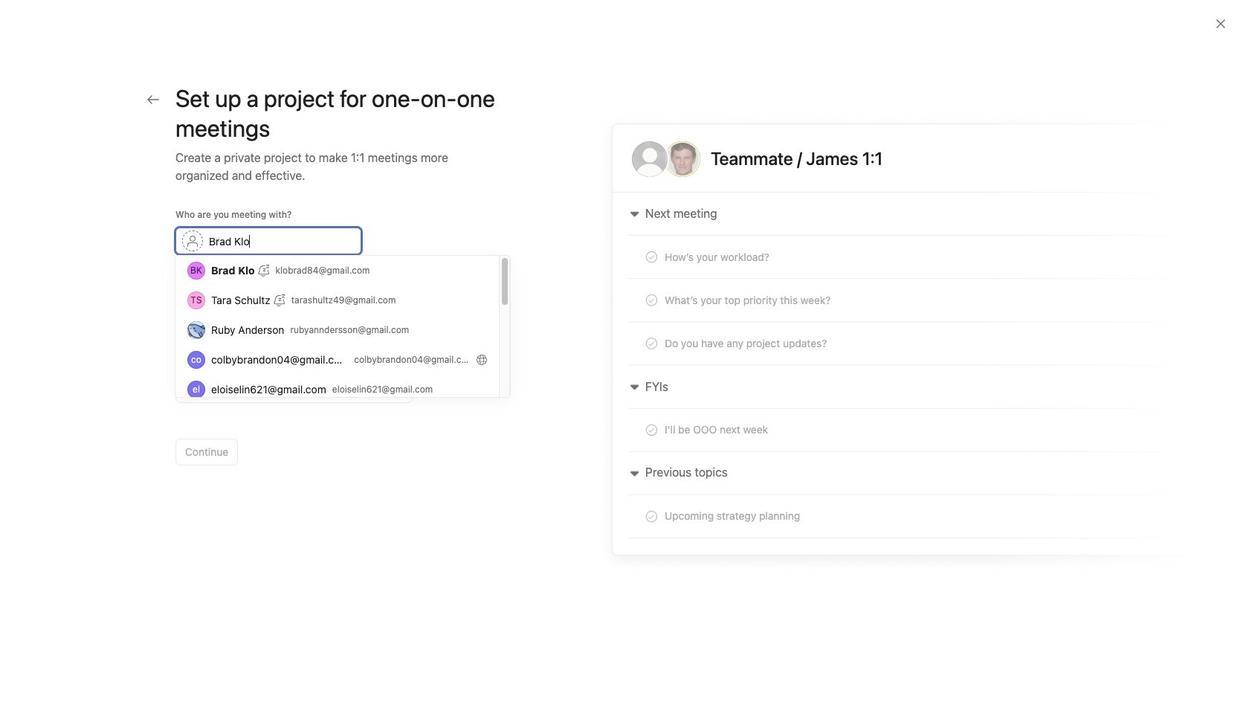 Task type: vqa. For each thing, say whether or not it's contained in the screenshot.
to accomplish?
no



Task type: locate. For each thing, give the bounding box(es) containing it.
mark complete image for 2nd mark complete option
[[278, 400, 296, 418]]

2 mark complete checkbox from the top
[[278, 347, 296, 365]]

list item
[[263, 315, 1155, 342], [263, 342, 1155, 369], [263, 396, 1155, 423], [263, 423, 1155, 449], [263, 449, 1155, 476], [287, 571, 324, 608], [307, 642, 328, 663]]

Name or email text field
[[176, 228, 362, 254]]

dependencies image
[[278, 293, 296, 311]]

2 mark complete image from the top
[[278, 400, 296, 418]]

this is a preview of your project image
[[598, 113, 1202, 573]]

1 mark complete image from the top
[[278, 347, 296, 365]]

0 vertical spatial mark complete image
[[278, 320, 296, 338]]

0 vertical spatial mark complete checkbox
[[278, 320, 296, 338]]

1 vertical spatial mark complete image
[[278, 400, 296, 418]]

global element
[[0, 36, 179, 126]]

mark complete image
[[278, 320, 296, 338], [278, 373, 296, 391]]

0 vertical spatial mark complete checkbox
[[278, 373, 296, 391]]

1 vertical spatial mark complete checkbox
[[278, 400, 296, 418]]

mark complete image
[[278, 347, 296, 365], [278, 400, 296, 418]]

Mark complete checkbox
[[278, 373, 296, 391], [278, 400, 296, 418]]

go back image
[[147, 94, 159, 106]]

0 vertical spatial mark complete image
[[278, 347, 296, 365]]

list box
[[449, 6, 806, 30]]

1 vertical spatial mark complete checkbox
[[278, 347, 296, 365]]

Mark complete checkbox
[[278, 320, 296, 338], [278, 347, 296, 365]]

1 vertical spatial mark complete image
[[278, 373, 296, 391]]

close image
[[1216, 18, 1227, 30]]

2 mark complete image from the top
[[278, 373, 296, 391]]



Task type: describe. For each thing, give the bounding box(es) containing it.
mark complete image for first mark complete checkbox from the bottom of the page
[[278, 347, 296, 365]]

starred element
[[0, 237, 179, 409]]

close image
[[1216, 18, 1227, 30]]

2 mark complete checkbox from the top
[[278, 400, 296, 418]]

1 mark complete checkbox from the top
[[278, 373, 296, 391]]

1 mark complete checkbox from the top
[[278, 320, 296, 338]]

1 mark complete image from the top
[[278, 320, 296, 338]]



